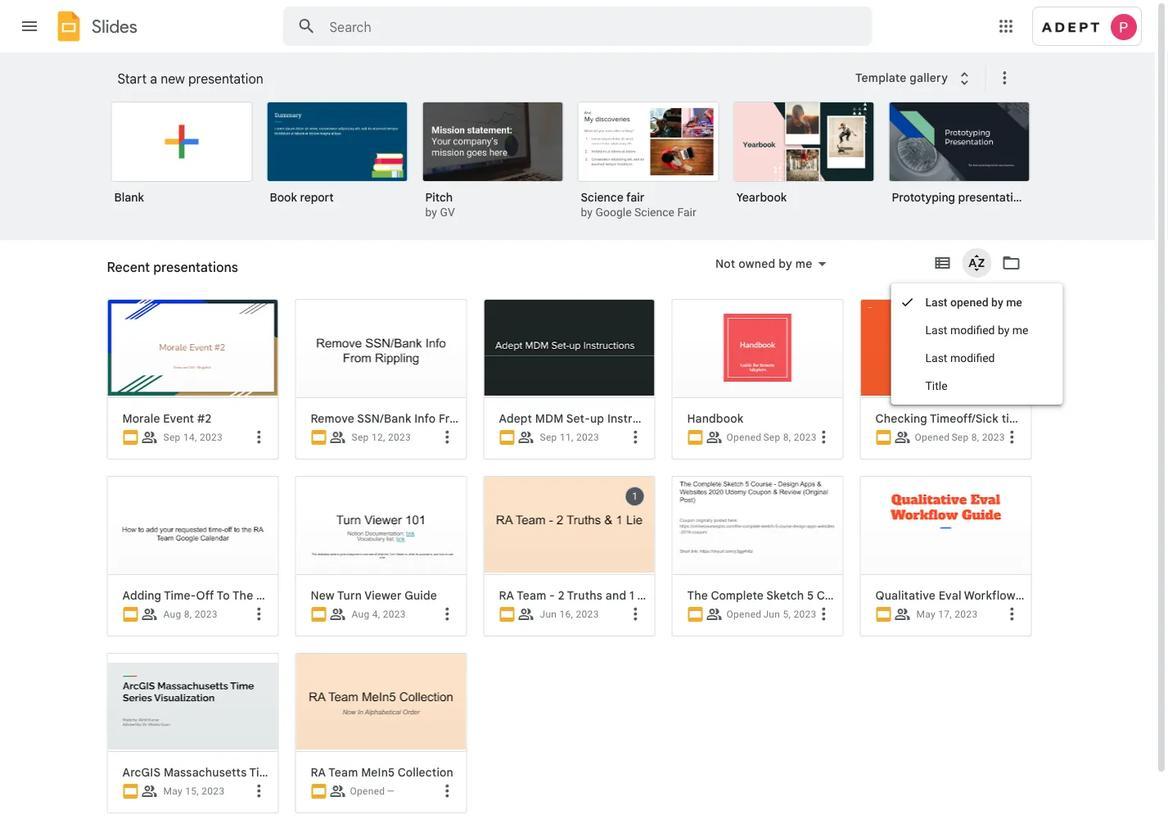 Task type: vqa. For each thing, say whether or not it's contained in the screenshot.


Task type: locate. For each thing, give the bounding box(es) containing it.
4 sep from the left
[[764, 432, 781, 443]]

0 vertical spatial presentation
[[188, 70, 264, 87]]

blank
[[114, 190, 144, 204]]

google inside option
[[307, 588, 346, 602]]

last for last modified by me
[[926, 323, 948, 337]]

#2
[[197, 411, 212, 426]]

opened sep 8, 2023
[[727, 432, 817, 443], [915, 432, 1006, 443]]

last left opened
[[926, 295, 948, 309]]

1 last opened by me sep 8, 2023 element from the left
[[764, 432, 817, 443]]

1 horizontal spatial 8,
[[784, 432, 792, 443]]

opened sep 8, 2023 down handbook google slides element
[[727, 432, 817, 443]]

last opened by me aug 8, 2023 element
[[163, 609, 218, 620]]

1 horizontal spatial presentation
[[959, 190, 1027, 204]]

1 jun from the left
[[540, 609, 557, 620]]

time
[[250, 765, 276, 779]]

last opened by me jun 5, 2023 element
[[764, 609, 817, 620]]

may inside qualitative eval workflow guide "option"
[[917, 609, 936, 620]]

rippling
[[470, 411, 514, 426]]

opened inside checking timeoff/sick time presentation option
[[915, 432, 950, 443]]

guide right "workflow"
[[1019, 588, 1052, 602]]

opened —
[[350, 786, 395, 797]]

opened down the complete sketch 5 course - design apps & websites 2020 udemy discount & review (slide) google slides element
[[727, 609, 762, 620]]

1 sep from the left
[[163, 432, 181, 443]]

1 aug from the left
[[163, 609, 181, 620]]

me inside dropdown button
[[796, 256, 813, 271]]

2 opened sep 8, 2023 from the left
[[915, 432, 1006, 443]]

2 last from the top
[[926, 323, 948, 337]]

option
[[672, 476, 844, 824]]

google science fair link
[[596, 206, 697, 219]]

2 vertical spatial last
[[926, 351, 948, 365]]

1 modified from the top
[[951, 323, 996, 337]]

sep left the 14,
[[163, 432, 181, 443]]

last opened by me sep 11, 2023 element
[[540, 432, 600, 443]]

eval
[[939, 588, 962, 602]]

new
[[311, 588, 335, 602]]

set-
[[567, 411, 591, 426]]

1 recent from the top
[[107, 259, 150, 275]]

jun 16, 2023
[[540, 609, 599, 620]]

2023 for adding time-off to the ra team google calendar
[[195, 609, 218, 620]]

1 last from the top
[[926, 295, 948, 309]]

by inside not owned by me dropdown button
[[779, 256, 793, 271]]

1 horizontal spatial aug
[[352, 609, 370, 620]]

8,
[[784, 432, 792, 443], [972, 432, 980, 443], [184, 609, 192, 620]]

ra team mein5 collection google slides element
[[311, 765, 460, 780]]

adept mdm set-up instructions option
[[475, 0, 674, 824]]

adding time-off to the ra team google calendar
[[122, 588, 399, 602]]

template gallery
[[856, 71, 949, 85]]

None search field
[[283, 7, 873, 46]]

0 horizontal spatial last opened by me sep 8, 2023 element
[[764, 432, 817, 443]]

1 opened sep 8, 2023 from the left
[[727, 432, 817, 443]]

by left the google science fair link
[[581, 206, 593, 219]]

2 horizontal spatial ra
[[499, 588, 515, 602]]

checking timeoff/sick time presentation google slides element
[[876, 411, 1100, 426]]

sep for mdm
[[540, 432, 557, 443]]

sep down timeoff/sick
[[952, 432, 969, 443]]

modified down 'last modified by me' on the top right
[[951, 351, 996, 365]]

may inside arcgis massachusetts time series visualization option
[[163, 786, 183, 797]]

series
[[279, 765, 313, 779]]

last opened by me sep 8, 2023 element for checking timeoff/sick time presentation
[[952, 432, 1006, 443]]

gv
[[440, 206, 455, 219]]

2 modified from the top
[[951, 351, 996, 365]]

sep left 12,
[[352, 432, 369, 443]]

aug inside new turn viewer guide "option"
[[352, 609, 370, 620]]

opened sep 8, 2023 inside checking timeoff/sick time presentation option
[[915, 432, 1006, 443]]

fair
[[627, 190, 645, 204]]

2023 inside new turn viewer guide "option"
[[383, 609, 406, 620]]

team left -
[[517, 588, 547, 602]]

new
[[161, 70, 185, 87]]

1 vertical spatial may
[[163, 786, 183, 797]]

0 vertical spatial modified
[[951, 323, 996, 337]]

science
[[581, 190, 624, 204], [635, 206, 675, 219]]

0 horizontal spatial ra
[[256, 588, 272, 602]]

team left new
[[274, 588, 304, 602]]

science left fair
[[581, 190, 624, 204]]

1 horizontal spatial science
[[635, 206, 675, 219]]

list box
[[111, 98, 1053, 241]]

2 guide from the left
[[1019, 588, 1052, 602]]

0 horizontal spatial may
[[163, 786, 183, 797]]

1 horizontal spatial team
[[329, 765, 358, 779]]

guide right viewer
[[405, 588, 437, 602]]

last modified
[[926, 351, 996, 365]]

new turn viewer guide google slides element
[[311, 588, 460, 603]]

team for ra team - 2 truths and 1 lie
[[517, 588, 547, 602]]

1 vertical spatial google
[[307, 588, 346, 602]]

16,
[[560, 609, 574, 620]]

1 left lie
[[630, 588, 635, 602]]

info
[[415, 411, 436, 426]]

book report option
[[267, 102, 408, 216]]

2023 down handbook google slides element
[[794, 432, 817, 443]]

1 button
[[625, 487, 645, 506]]

remove ssn/bank info from rippling google slides element
[[311, 411, 514, 426]]

the
[[233, 588, 253, 602]]

prototyping presentation
[[892, 190, 1027, 204]]

1 down instructions
[[632, 491, 638, 502]]

last opened by me sep 8, 2023 element for handbook
[[764, 432, 817, 443]]

2023 inside option
[[794, 609, 817, 620]]

2 aug from the left
[[352, 609, 370, 620]]

opened inside option
[[727, 609, 762, 620]]

new turn viewer guide option
[[295, 476, 467, 824]]

1 horizontal spatial may
[[917, 609, 936, 620]]

2 recent from the top
[[107, 265, 145, 280]]

1 vertical spatial last
[[926, 323, 948, 337]]

11,
[[560, 432, 574, 443]]

opened inside handbook option
[[727, 432, 762, 443]]

jun left 5,
[[764, 609, 781, 620]]

2023 down adept mdm set-up instructions google slides element
[[577, 432, 600, 443]]

ra
[[256, 588, 272, 602], [499, 588, 515, 602], [311, 765, 326, 779]]

0 vertical spatial 1
[[632, 491, 638, 502]]

8, inside handbook option
[[784, 432, 792, 443]]

0 horizontal spatial google
[[307, 588, 346, 602]]

sep down handbook google slides element
[[764, 432, 781, 443]]

ra team mein5 collection option
[[295, 653, 467, 824]]

me for last opened by me
[[1007, 295, 1023, 309]]

2023 for arcgis massachusetts time series visualization
[[202, 786, 225, 797]]

2023 inside adding time-off to the ra team google calendar option
[[195, 609, 218, 620]]

jun inside option
[[764, 609, 781, 620]]

8, down timeoff/sick
[[972, 432, 980, 443]]

last opened by me sep 8, 2023 element down handbook google slides element
[[764, 432, 817, 443]]

opened for ra team mein5 collection
[[350, 786, 385, 797]]

not
[[716, 256, 736, 271]]

4,
[[373, 609, 380, 620]]

team left mein5
[[329, 765, 358, 779]]

ra right time
[[311, 765, 326, 779]]

8, down time-
[[184, 609, 192, 620]]

aug for turn
[[352, 609, 370, 620]]

0 horizontal spatial presentation
[[188, 70, 264, 87]]

sep inside morale event #2 option
[[163, 432, 181, 443]]

by for last modified by me
[[998, 323, 1010, 337]]

2 last opened by me sep 8, 2023 element from the left
[[952, 432, 1006, 443]]

by left the gv "link"
[[426, 206, 437, 219]]

1 guide from the left
[[405, 588, 437, 602]]

presentation inside option
[[959, 190, 1027, 204]]

by right opened
[[992, 295, 1004, 309]]

2023 down "massachusetts"
[[202, 786, 225, 797]]

3 sep from the left
[[540, 432, 557, 443]]

jun
[[540, 609, 557, 620], [764, 609, 781, 620]]

last opened by me sep 8, 2023 element inside checking timeoff/sick time presentation option
[[952, 432, 1006, 443]]

2023 down truths
[[576, 609, 599, 620]]

1 horizontal spatial last opened by me sep 8, 2023 element
[[952, 432, 1006, 443]]

ra right the
[[256, 588, 272, 602]]

presentations
[[153, 259, 238, 275], [148, 265, 222, 280]]

slides
[[92, 16, 137, 37]]

2 sep from the left
[[352, 432, 369, 443]]

5 sep from the left
[[952, 432, 969, 443]]

15,
[[185, 786, 199, 797]]

by down last opened by me
[[998, 323, 1010, 337]]

opened down handbook google slides element
[[727, 432, 762, 443]]

0 horizontal spatial team
[[274, 588, 304, 602]]

by for science fair by google science fair
[[581, 206, 593, 219]]

list box containing blank
[[111, 98, 1053, 241]]

presentation
[[188, 70, 264, 87], [959, 190, 1027, 204]]

may left the '17,' at the right bottom
[[917, 609, 936, 620]]

recent inside heading
[[107, 259, 150, 275]]

last opened by me may 15, 2023 element
[[163, 786, 225, 797]]

event
[[163, 411, 194, 426]]

menu
[[892, 283, 1064, 405]]

0 vertical spatial me
[[796, 256, 813, 271]]

1 horizontal spatial ra
[[311, 765, 326, 779]]

8, inside checking timeoff/sick time presentation option
[[972, 432, 980, 443]]

by inside science fair by google science fair
[[581, 206, 593, 219]]

2023 right the 4,
[[383, 609, 406, 620]]

opened sep 8, 2023 inside handbook option
[[727, 432, 817, 443]]

aug left the 4,
[[352, 609, 370, 620]]

1 button
[[625, 487, 645, 506]]

modified down last opened by me
[[951, 323, 996, 337]]

sep inside remove ssn/bank info from rippling option
[[352, 432, 369, 443]]

morale event #2 option
[[99, 0, 279, 824]]

0 vertical spatial last
[[926, 295, 948, 309]]

slides link
[[52, 10, 137, 46]]

2023 inside ra team - 2 truths and 1 lie option
[[576, 609, 599, 620]]

visualization
[[316, 765, 385, 779]]

0 horizontal spatial opened sep 8, 2023
[[727, 432, 817, 443]]

2 horizontal spatial team
[[517, 588, 547, 602]]

last opened by me sep 8, 2023 element down checking timeoff/sick time presentation google slides element
[[952, 432, 1006, 443]]

recent presentations heading
[[107, 240, 238, 292]]

0 horizontal spatial guide
[[405, 588, 437, 602]]

me
[[796, 256, 813, 271], [1007, 295, 1023, 309], [1013, 323, 1029, 337]]

google left calendar
[[307, 588, 346, 602]]

morale event #2 google slides element
[[122, 411, 272, 426]]

1 vertical spatial modified
[[951, 351, 996, 365]]

menu containing last opened by me
[[892, 283, 1064, 405]]

new turn viewer guide
[[311, 588, 437, 602]]

handbook google slides element
[[688, 411, 837, 426]]

aug down time-
[[163, 609, 181, 620]]

collection
[[398, 765, 454, 779]]

adding
[[122, 588, 161, 602]]

1 vertical spatial me
[[1007, 295, 1023, 309]]

last up title
[[926, 351, 948, 365]]

me right opened
[[1007, 295, 1023, 309]]

science fair by google science fair
[[581, 190, 697, 219]]

timeoff/sick
[[930, 411, 999, 426]]

google
[[596, 206, 632, 219], [307, 588, 346, 602]]

team for ra team mein5 collection
[[329, 765, 358, 779]]

2023
[[200, 432, 223, 443], [388, 432, 411, 443], [577, 432, 600, 443], [794, 432, 817, 443], [983, 432, 1006, 443], [195, 609, 218, 620], [383, 609, 406, 620], [576, 609, 599, 620], [794, 609, 817, 620], [955, 609, 978, 620], [202, 786, 225, 797]]

2023 for remove ssn/bank info from rippling
[[388, 432, 411, 443]]

handbook option
[[664, 0, 844, 824]]

opened
[[727, 432, 762, 443], [915, 432, 950, 443], [727, 609, 762, 620], [350, 786, 385, 797]]

0 horizontal spatial 8,
[[184, 609, 192, 620]]

opened jun 5, 2023
[[727, 609, 817, 620]]

opened down "checking"
[[915, 432, 950, 443]]

2 jun from the left
[[764, 609, 781, 620]]

2023 inside remove ssn/bank info from rippling option
[[388, 432, 411, 443]]

google down fair
[[596, 206, 632, 219]]

last opened by me sep 8, 2023 element
[[764, 432, 817, 443], [952, 432, 1006, 443]]

0 horizontal spatial jun
[[540, 609, 557, 620]]

2023 inside adept mdm set-up instructions option
[[577, 432, 600, 443]]

0 vertical spatial may
[[917, 609, 936, 620]]

2023 inside handbook option
[[794, 432, 817, 443]]

gv link
[[440, 206, 455, 219]]

arcgis
[[122, 765, 161, 779]]

0 horizontal spatial aug
[[163, 609, 181, 620]]

turn
[[337, 588, 362, 602]]

jun left "16,"
[[540, 609, 557, 620]]

sep left "11," on the left bottom of page
[[540, 432, 557, 443]]

adept
[[499, 411, 532, 426]]

1 horizontal spatial google
[[596, 206, 632, 219]]

2023 down #2
[[200, 432, 223, 443]]

1 vertical spatial presentation
[[959, 190, 1027, 204]]

1 inside popup button
[[632, 491, 638, 502]]

0 vertical spatial google
[[596, 206, 632, 219]]

book
[[270, 190, 297, 204]]

a
[[150, 70, 157, 87]]

aug
[[163, 609, 181, 620], [352, 609, 370, 620]]

1 horizontal spatial opened sep 8, 2023
[[915, 432, 1006, 443]]

me down last opened by me
[[1013, 323, 1029, 337]]

last opened by me jun 16, 2023 element
[[540, 609, 599, 620]]

option containing opened
[[672, 476, 844, 824]]

last opened by me sep 14, 2023 element
[[163, 432, 223, 443]]

2023 for morale event #2
[[200, 432, 223, 443]]

opened
[[951, 295, 989, 309]]

2023 inside morale event #2 option
[[200, 432, 223, 443]]

opened sep 8, 2023 down timeoff/sick
[[915, 432, 1006, 443]]

checking timeoff/sick time presentation
[[876, 411, 1100, 426]]

lie
[[638, 588, 654, 602]]

2023 down checking timeoff/sick time presentation google slides element
[[983, 432, 1006, 443]]

last opened by me may 17, 2023 element
[[917, 609, 978, 620]]

presentation right new
[[188, 70, 264, 87]]

me for last modified by me
[[1013, 323, 1029, 337]]

aug inside adding time-off to the ra team google calendar option
[[163, 609, 181, 620]]

by right owned
[[779, 256, 793, 271]]

ra left -
[[499, 588, 515, 602]]

sep inside adept mdm set-up instructions option
[[540, 432, 557, 443]]

science down fair
[[635, 206, 675, 219]]

2023 right 5,
[[794, 609, 817, 620]]

14,
[[183, 432, 197, 443]]

title
[[926, 379, 948, 392]]

2023 for adept mdm set-up instructions
[[577, 432, 600, 443]]

presentation inside heading
[[188, 70, 264, 87]]

last up last modified
[[926, 323, 948, 337]]

2023 inside qualitative eval workflow guide "option"
[[955, 609, 978, 620]]

2 horizontal spatial 8,
[[972, 432, 980, 443]]

aug 8, 2023
[[163, 609, 218, 620]]

2023 down off
[[195, 609, 218, 620]]

me right owned
[[796, 256, 813, 271]]

1 horizontal spatial jun
[[764, 609, 781, 620]]

opened down mein5
[[350, 786, 385, 797]]

template
[[856, 71, 907, 85]]

may left 15,
[[163, 786, 183, 797]]

pitch option
[[422, 102, 564, 221]]

2 vertical spatial me
[[1013, 323, 1029, 337]]

2023 right 12,
[[388, 432, 411, 443]]

recent
[[107, 259, 150, 275], [107, 265, 145, 280]]

0 horizontal spatial science
[[581, 190, 624, 204]]

aug for time-
[[163, 609, 181, 620]]

opened inside ra team mein5 collection option
[[350, 786, 385, 797]]

1 horizontal spatial guide
[[1019, 588, 1052, 602]]

3 last from the top
[[926, 351, 948, 365]]

2023 inside arcgis massachusetts time series visualization option
[[202, 786, 225, 797]]

presentation right prototyping
[[959, 190, 1027, 204]]

arcgis massachusetts time series visualization
[[122, 765, 385, 779]]

8, down handbook google slides element
[[784, 432, 792, 443]]

main menu image
[[20, 16, 39, 36]]

2023 down qualitative eval workflow guide google slides element
[[955, 609, 978, 620]]

ra for ra team mein5 collection
[[311, 765, 326, 779]]



Task type: describe. For each thing, give the bounding box(es) containing it.
gallery
[[910, 71, 949, 85]]

opened sep 8, 2023 for handbook
[[727, 432, 817, 443]]

opened sep 8, 2023 for checking timeoff/sick time presentation
[[915, 432, 1006, 443]]

last modified by me
[[926, 323, 1029, 337]]

may for arcgis
[[163, 786, 183, 797]]

8, for handbook
[[784, 432, 792, 443]]

remove ssn/bank info from rippling option
[[287, 0, 514, 824]]

sep inside handbook option
[[764, 432, 781, 443]]

science fair option
[[578, 102, 720, 221]]

may 17, 2023
[[917, 609, 978, 620]]

recent presentations list box
[[99, 0, 1100, 824]]

2023 for ra team - 2 truths and 1 lie
[[576, 609, 599, 620]]

5,
[[783, 609, 791, 620]]

instructions
[[608, 411, 674, 426]]

me for not owned by me
[[796, 256, 813, 271]]

yearbook
[[737, 190, 787, 204]]

by for last opened by me
[[992, 295, 1004, 309]]

ra team - 2 truths and 1 lie
[[499, 588, 654, 602]]

opened for checking timeoff/sick time presentation
[[915, 432, 950, 443]]

1 vertical spatial 1
[[630, 588, 635, 602]]

ra team mein5 collection
[[311, 765, 454, 779]]

checking
[[876, 411, 928, 426]]

start
[[118, 70, 147, 87]]

google inside science fair by google science fair
[[596, 206, 632, 219]]

massachusetts
[[164, 765, 247, 779]]

report
[[300, 190, 334, 204]]

yearbook option
[[734, 102, 875, 216]]

17,
[[939, 609, 953, 620]]

guide for new turn viewer guide
[[405, 588, 437, 602]]

may 15, 2023
[[163, 786, 225, 797]]

12,
[[372, 432, 385, 443]]

mein5
[[361, 765, 395, 779]]

1 recent presentations from the top
[[107, 259, 238, 275]]

Search bar text field
[[330, 19, 832, 35]]

qualitative eval workflow guide google slides element
[[876, 588, 1052, 603]]

adept mdm set-up instructions google slides element
[[499, 411, 674, 426]]

to
[[217, 588, 230, 602]]

truths
[[567, 588, 603, 602]]

sep 11, 2023
[[540, 432, 600, 443]]

sep for ssn/bank
[[352, 432, 369, 443]]

blank option
[[111, 102, 253, 216]]

qualitative eval workflow guide option
[[860, 476, 1052, 824]]

0 vertical spatial science
[[581, 190, 624, 204]]

adept mdm set-up instructions
[[499, 411, 674, 426]]

ssn/bank
[[357, 411, 412, 426]]

book report
[[270, 190, 334, 204]]

handbook
[[688, 411, 744, 426]]

adding time-off to the ra team google calendar google slides element
[[122, 588, 399, 603]]

search image
[[290, 10, 323, 43]]

the complete sketch 5 course - design apps & websites 2020 udemy discount & review (slide) google slides element
[[688, 588, 837, 603]]

calendar
[[349, 588, 399, 602]]

presentations inside heading
[[153, 259, 238, 275]]

morale event #2
[[122, 411, 212, 426]]

by for not owned by me
[[779, 256, 793, 271]]

never opened by me element
[[387, 786, 395, 797]]

morale
[[122, 411, 160, 426]]

ra for ra team - 2 truths and 1 lie
[[499, 588, 515, 602]]

sep inside checking timeoff/sick time presentation option
[[952, 432, 969, 443]]

modified for last modified
[[951, 351, 996, 365]]

presentation
[[1030, 411, 1100, 426]]

adding time-off to the ra team google calendar option
[[107, 476, 399, 824]]

—
[[387, 786, 395, 797]]

2023 for new turn viewer guide
[[383, 609, 406, 620]]

by inside pitch by gv
[[426, 206, 437, 219]]

not owned by me
[[716, 256, 813, 271]]

aug 4, 2023
[[352, 609, 406, 620]]

remove ssn/bank info from rippling
[[311, 411, 514, 426]]

and
[[606, 588, 627, 602]]

last opened by me sep 12, 2023 element
[[352, 432, 411, 443]]

1 vertical spatial science
[[635, 206, 675, 219]]

start a new presentation
[[118, 70, 264, 87]]

last for last modified
[[926, 351, 948, 365]]

arcgis massachusetts time series visualization option
[[107, 653, 385, 824]]

checking timeoff/sick time presentation option
[[852, 0, 1100, 824]]

sep for event
[[163, 432, 181, 443]]

may for qualitative
[[917, 609, 936, 620]]

pitch
[[426, 190, 453, 204]]

2023 inside checking timeoff/sick time presentation option
[[983, 432, 1006, 443]]

from
[[439, 411, 467, 426]]

modified for last modified by me
[[951, 323, 996, 337]]

up
[[591, 411, 605, 426]]

not owned by me button
[[705, 254, 838, 274]]

2023 for qualitative eval workflow guide
[[955, 609, 978, 620]]

last opened by me aug 4, 2023 element
[[352, 609, 406, 620]]

prototyping presentation option
[[889, 102, 1031, 216]]

qualitative eval workflow guide
[[876, 588, 1052, 602]]

last for last opened by me
[[926, 295, 948, 309]]

more actions. image
[[992, 68, 1015, 88]]

opened for handbook
[[727, 432, 762, 443]]

template gallery button
[[845, 63, 986, 93]]

sep 12, 2023
[[352, 432, 411, 443]]

2 recent presentations from the top
[[107, 265, 222, 280]]

owned
[[739, 256, 776, 271]]

start a new presentation heading
[[118, 52, 845, 105]]

off
[[196, 588, 214, 602]]

time-
[[164, 588, 196, 602]]

time
[[1002, 411, 1027, 426]]

ra team - 2 truths and 1 lie option
[[484, 476, 656, 824]]

jun inside ra team - 2 truths and 1 lie option
[[540, 609, 557, 620]]

arcgis massachusetts time series visualization google slides element
[[122, 765, 385, 780]]

8, inside adding time-off to the ra team google calendar option
[[184, 609, 192, 620]]

viewer
[[365, 588, 402, 602]]

ra team - 2 truths and 1 lie google slides element
[[499, 588, 654, 603]]

workflow
[[965, 588, 1016, 602]]

2
[[558, 588, 565, 602]]

prototyping
[[892, 190, 956, 204]]

-
[[550, 588, 555, 602]]

fair
[[678, 206, 697, 219]]

last opened by me
[[926, 295, 1023, 309]]

remove
[[311, 411, 355, 426]]

mdm
[[535, 411, 564, 426]]

pitch by gv
[[426, 190, 455, 219]]

8, for checking timeoff/sick time presentation
[[972, 432, 980, 443]]

sep 14, 2023
[[163, 432, 223, 443]]

qualitative
[[876, 588, 936, 602]]

guide for qualitative eval workflow guide
[[1019, 588, 1052, 602]]



